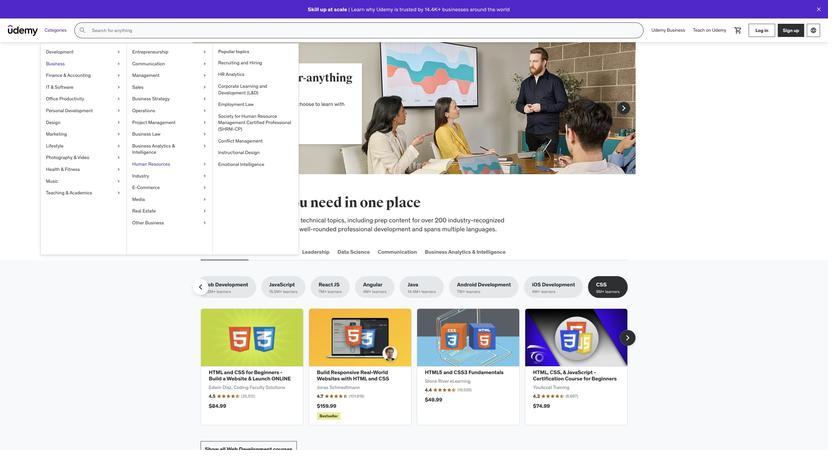 Task type: describe. For each thing, give the bounding box(es) containing it.
request a demo
[[228, 125, 268, 132]]

xsmall image for business analytics & intelligence
[[202, 143, 207, 150]]

7m+ for react js
[[319, 290, 327, 295]]

communication for communication button
[[378, 249, 417, 255]]

business link
[[41, 58, 127, 70]]

professional
[[266, 120, 291, 126]]

management inside society for human resource management certified professional (shrm-cp)
[[218, 120, 245, 126]]

media link
[[127, 194, 213, 206]]

all the skills you need in one place
[[201, 195, 421, 212]]

fitness
[[65, 167, 80, 173]]

previous image inside topic filters element
[[195, 282, 206, 293]]

software
[[55, 84, 73, 90]]

css inside css 9m+ learners
[[596, 282, 607, 288]]

business down "estate"
[[145, 220, 164, 226]]

hr
[[218, 72, 225, 77]]

& inside html and css for beginners - build a website & launch online
[[248, 376, 251, 383]]

xsmall image for music
[[116, 178, 121, 185]]

corporate learning and development (l&d) link
[[213, 81, 299, 99]]

0 vertical spatial next image
[[618, 103, 629, 114]]

emotional intelligence link
[[213, 159, 299, 171]]

learners inside angular 4m+ learners
[[372, 290, 387, 295]]

xsmall image for business
[[116, 61, 121, 67]]

society
[[218, 113, 234, 119]]

certification
[[533, 376, 564, 383]]

1 vertical spatial in
[[345, 195, 357, 212]]

estate
[[142, 208, 156, 214]]

build for teams
[[224, 71, 253, 85]]

to inside build ready-for-anything teams see why leading organizations choose to learn with udemy business.
[[315, 101, 320, 107]]

world
[[497, 6, 510, 12]]

marketing
[[46, 131, 67, 137]]

other business link
[[127, 218, 213, 229]]

accounting
[[67, 72, 91, 78]]

& inside 'link'
[[51, 84, 54, 90]]

recruiting and hiring
[[218, 60, 262, 66]]

Search for anything text field
[[91, 25, 635, 36]]

finance
[[46, 72, 62, 78]]

law for employment law
[[245, 102, 254, 108]]

build ready-for-anything teams see why leading organizations choose to learn with udemy business.
[[224, 71, 353, 115]]

office productivity link
[[41, 93, 127, 105]]

ready-
[[255, 71, 288, 85]]

development link
[[41, 46, 127, 58]]

& left video
[[74, 155, 76, 161]]

angular 4m+ learners
[[363, 282, 387, 295]]

recruiting and hiring link
[[213, 57, 299, 69]]

0 vertical spatial in
[[765, 27, 769, 33]]

1 vertical spatial the
[[222, 195, 243, 212]]

media
[[132, 197, 145, 203]]

javascript inside javascript 15.5m+ learners
[[269, 282, 295, 288]]

javascript 15.5m+ learners
[[269, 282, 298, 295]]

photography
[[46, 155, 73, 161]]

why for |
[[366, 6, 375, 12]]

topic filters element
[[193, 277, 628, 299]]

html and css for beginners - build a website & launch online
[[209, 370, 291, 383]]

academics
[[69, 190, 92, 196]]

project management
[[132, 120, 176, 125]]

including
[[347, 217, 373, 224]]

xsmall image for media
[[202, 197, 207, 203]]

xsmall image for marketing
[[116, 131, 121, 138]]

- inside html and css for beginners - build a website & launch online
[[280, 370, 282, 376]]

real estate link
[[127, 206, 213, 218]]

business analytics & intelligence for business analytics & intelligence button
[[425, 249, 506, 255]]

marketing link
[[41, 129, 127, 140]]

it for it certifications
[[255, 249, 260, 255]]

learners inside android development 7m+ learners
[[466, 290, 480, 295]]

choose a language image
[[810, 27, 817, 34]]

up for sign
[[794, 27, 799, 33]]

sign
[[783, 27, 793, 33]]

business up operations
[[132, 96, 151, 102]]

certified
[[247, 120, 265, 126]]

0 horizontal spatial design
[[46, 120, 60, 125]]

learn
[[321, 101, 333, 107]]

development
[[374, 225, 411, 233]]

14.4m+
[[408, 290, 421, 295]]

languages.
[[466, 225, 497, 233]]

over
[[421, 217, 433, 224]]

(l&d)
[[247, 90, 258, 96]]

html and css for beginners - build a website & launch online link
[[209, 370, 291, 383]]

web development
[[202, 249, 247, 255]]

html, css, & javascript - certification course for beginners link
[[533, 370, 617, 383]]

human resources element
[[213, 44, 299, 255]]

submit search image
[[79, 26, 87, 34]]

java 14.4m+ learners
[[408, 282, 436, 295]]

a inside html and css for beginners - build a website & launch online
[[223, 376, 226, 383]]

choose
[[297, 101, 314, 107]]

log in link
[[749, 24, 775, 37]]

business.
[[242, 108, 265, 115]]

udemy business
[[652, 27, 685, 33]]

development down categories dropdown button
[[46, 49, 74, 55]]

xsmall image for health & fitness
[[116, 167, 121, 173]]

personal
[[46, 108, 64, 114]]

instructional design link
[[213, 147, 299, 159]]

xsmall image for real estate
[[202, 208, 207, 215]]

design inside human resources element
[[245, 150, 260, 156]]

human resources link
[[127, 159, 213, 170]]

photography & video
[[46, 155, 89, 161]]

development for ios development 4m+ learners
[[542, 282, 575, 288]]

beginners inside "html, css, & javascript - certification course for beginners"
[[592, 376, 617, 383]]

online
[[272, 376, 291, 383]]

web for web development 12.2m+ learners
[[203, 282, 214, 288]]

& right teaching
[[66, 190, 68, 196]]

react
[[319, 282, 333, 288]]

& inside "business analytics & intelligence"
[[172, 143, 175, 149]]

for inside "html, css, & javascript - certification course for beginners"
[[584, 376, 591, 383]]

teaching
[[46, 190, 65, 196]]

xsmall image for it & software
[[116, 84, 121, 91]]

management down request a demo "link"
[[235, 138, 263, 144]]

multiple
[[442, 225, 465, 233]]

business down project
[[132, 131, 151, 137]]

development for web development
[[214, 249, 247, 255]]

for inside html and css for beginners - build a website & launch online
[[246, 370, 253, 376]]

categories
[[45, 27, 67, 33]]

up for skill
[[320, 6, 327, 12]]

it certifications button
[[254, 244, 296, 260]]

demo
[[254, 125, 268, 132]]

conflict management link
[[213, 135, 299, 147]]

and inside the covering critical workplace skills to technical topics, including prep content for over 200 industry-recognized certifications, our catalog supports well-rounded professional development and spans multiple languages.
[[412, 225, 423, 233]]

css inside html and css for beginners - build a website & launch online
[[234, 370, 245, 376]]

intelligence for the business analytics & intelligence link
[[132, 150, 156, 156]]

for inside the covering critical workplace skills to technical topics, including prep content for over 200 industry-recognized certifications, our catalog supports well-rounded professional development and spans multiple languages.
[[412, 217, 420, 224]]

hiring
[[250, 60, 262, 66]]

html,
[[533, 370, 549, 376]]

1 vertical spatial next image
[[622, 333, 633, 344]]

sign up link
[[778, 24, 804, 37]]

management link
[[127, 70, 213, 82]]

xsmall image for photography & video
[[116, 155, 121, 161]]

0 vertical spatial the
[[488, 6, 495, 12]]

leadership button
[[301, 244, 331, 260]]

well-
[[299, 225, 313, 233]]

web development button
[[201, 244, 248, 260]]

to inside the covering critical workplace skills to technical topics, including prep content for over 200 industry-recognized certifications, our catalog supports well-rounded professional development and spans multiple languages.
[[293, 217, 299, 224]]

resource
[[258, 113, 277, 119]]

log in
[[756, 27, 769, 33]]

html5 and css3 fundamentals
[[425, 370, 504, 376]]

9m+
[[596, 290, 604, 295]]

prep
[[375, 217, 388, 224]]

website
[[227, 376, 247, 383]]

1 vertical spatial human
[[132, 161, 147, 167]]

leadership
[[302, 249, 330, 255]]

society for human resource management certified professional (shrm-cp)
[[218, 113, 291, 132]]

xsmall image for human resources
[[202, 161, 207, 168]]

fundamentals
[[469, 370, 504, 376]]

build inside html and css for beginners - build a website & launch online
[[209, 376, 222, 383]]

0 vertical spatial previous image
[[199, 103, 210, 114]]

responsive
[[331, 370, 359, 376]]

and inside corporate learning and development (l&d)
[[259, 83, 267, 89]]

music link
[[41, 176, 127, 187]]

business up finance
[[46, 61, 65, 67]]

popular
[[218, 49, 235, 55]]

workplace
[[247, 217, 276, 224]]

with inside build responsive real-world websites with html and css
[[341, 376, 352, 383]]

it for it & software
[[46, 84, 50, 90]]

xsmall image for business law
[[202, 131, 207, 138]]

anything
[[306, 71, 353, 85]]

business inside "business analytics & intelligence"
[[132, 143, 151, 149]]

health
[[46, 167, 60, 173]]



Task type: locate. For each thing, give the bounding box(es) containing it.
is
[[394, 6, 398, 12]]

2 4m+ from the left
[[532, 290, 540, 295]]

xsmall image for other business
[[202, 220, 207, 227]]

1 horizontal spatial intelligence
[[240, 162, 264, 168]]

0 vertical spatial law
[[245, 102, 254, 108]]

business down business law
[[132, 143, 151, 149]]

leading
[[245, 101, 263, 107]]

xsmall image for business strategy
[[202, 96, 207, 102]]

1 horizontal spatial 4m+
[[532, 290, 540, 295]]

instructional
[[218, 150, 244, 156]]

0 vertical spatial it
[[46, 84, 50, 90]]

communication inside button
[[378, 249, 417, 255]]

business analytics & intelligence inside business analytics & intelligence button
[[425, 249, 506, 255]]

business analytics & intelligence for the business analytics & intelligence link
[[132, 143, 175, 156]]

corporate learning and development (l&d)
[[218, 83, 267, 96]]

react js 7m+ learners
[[319, 282, 342, 295]]

2 - from the left
[[594, 370, 596, 376]]

categories button
[[41, 22, 71, 38]]

catalog
[[251, 225, 272, 233]]

7m+ down react
[[319, 290, 327, 295]]

xsmall image for e-commerce
[[202, 185, 207, 191]]

0 horizontal spatial communication
[[132, 61, 165, 67]]

0 horizontal spatial -
[[280, 370, 282, 376]]

5 learners from the left
[[422, 290, 436, 295]]

web development 12.2m+ learners
[[203, 282, 248, 295]]

0 horizontal spatial it
[[46, 84, 50, 90]]

0 horizontal spatial beginners
[[254, 370, 279, 376]]

development right ios
[[542, 282, 575, 288]]

0 vertical spatial a
[[250, 125, 253, 132]]

development right 'android'
[[478, 282, 511, 288]]

0 vertical spatial design
[[46, 120, 60, 125]]

xsmall image inside project management "link"
[[202, 120, 207, 126]]

xsmall image for design
[[116, 120, 121, 126]]

html inside html and css for beginners - build a website & launch online
[[209, 370, 223, 376]]

xsmall image inside design link
[[116, 120, 121, 126]]

1 horizontal spatial beginners
[[592, 376, 617, 383]]

development inside the ios development 4m+ learners
[[542, 282, 575, 288]]

xsmall image inside human resources link
[[202, 161, 207, 168]]

management inside "link"
[[148, 120, 176, 125]]

carousel element
[[193, 42, 636, 175], [201, 309, 636, 426]]

organizations
[[264, 101, 296, 107]]

0 horizontal spatial javascript
[[269, 282, 295, 288]]

html left world
[[353, 376, 367, 383]]

xsmall image inside communication link
[[202, 61, 207, 67]]

business analytics & intelligence inside the business analytics & intelligence link
[[132, 143, 175, 156]]

xsmall image for communication
[[202, 61, 207, 67]]

0 horizontal spatial why
[[235, 101, 244, 107]]

up left at
[[320, 6, 327, 12]]

html inside build responsive real-world websites with html and css
[[353, 376, 367, 383]]

business left teach
[[667, 27, 685, 33]]

1 horizontal spatial -
[[594, 370, 596, 376]]

analytics for business analytics & intelligence button
[[448, 249, 471, 255]]

teach on udemy
[[693, 27, 726, 33]]

xsmall image inside it & software 'link'
[[116, 84, 121, 91]]

1 horizontal spatial in
[[765, 27, 769, 33]]

1 vertical spatial with
[[341, 376, 352, 383]]

one
[[360, 195, 384, 212]]

human up certified
[[241, 113, 256, 119]]

to up supports
[[293, 217, 299, 224]]

see
[[224, 101, 233, 107]]

intelligence inside "business analytics & intelligence"
[[132, 150, 156, 156]]

business down spans
[[425, 249, 447, 255]]

xsmall image inside office productivity link
[[116, 96, 121, 102]]

1 vertical spatial why
[[235, 101, 244, 107]]

law inside human resources element
[[245, 102, 254, 108]]

0 vertical spatial javascript
[[269, 282, 295, 288]]

development for personal development
[[65, 108, 93, 114]]

4 learners from the left
[[372, 290, 387, 295]]

development inside button
[[214, 249, 247, 255]]

web up 12.2m+
[[203, 282, 214, 288]]

development for android development 7m+ learners
[[478, 282, 511, 288]]

request a demo link
[[224, 121, 272, 136]]

1 horizontal spatial up
[[794, 27, 799, 33]]

business analytics & intelligence up the human resources
[[132, 143, 175, 156]]

&
[[63, 72, 66, 78], [51, 84, 54, 90], [172, 143, 175, 149], [74, 155, 76, 161], [61, 167, 64, 173], [66, 190, 68, 196], [472, 249, 475, 255], [563, 370, 566, 376], [248, 376, 251, 383]]

build inside build ready-for-anything teams see why leading organizations choose to learn with udemy business.
[[224, 71, 253, 85]]

android
[[457, 282, 477, 288]]

sales
[[132, 84, 144, 90]]

carousel element containing build ready-for-anything teams
[[193, 42, 636, 175]]

1 vertical spatial law
[[152, 131, 160, 137]]

supports
[[273, 225, 298, 233]]

analytics down multiple
[[448, 249, 471, 255]]

all
[[201, 195, 220, 212]]

xsmall image inside operations link
[[202, 108, 207, 114]]

udemy image
[[8, 25, 38, 36]]

1 horizontal spatial the
[[488, 6, 495, 12]]

for left online
[[246, 370, 253, 376]]

a
[[250, 125, 253, 132], [223, 376, 226, 383]]

world
[[373, 370, 388, 376]]

xsmall image for operations
[[202, 108, 207, 114]]

skills inside the covering critical workplace skills to technical topics, including prep content for over 200 industry-recognized certifications, our catalog supports well-rounded professional development and spans multiple languages.
[[278, 217, 292, 224]]

popular topics
[[218, 49, 249, 55]]

web inside web development button
[[202, 249, 213, 255]]

1 horizontal spatial a
[[250, 125, 253, 132]]

7 learners from the left
[[541, 290, 556, 295]]

0 vertical spatial business analytics & intelligence
[[132, 143, 175, 156]]

intelligence inside button
[[477, 249, 506, 255]]

for inside society for human resource management certified professional (shrm-cp)
[[235, 113, 240, 119]]

industry link
[[127, 170, 213, 182]]

skills up supports
[[278, 217, 292, 224]]

build responsive real-world websites with html and css
[[317, 370, 389, 383]]

xsmall image inside music 'link'
[[116, 178, 121, 185]]

skill up at scale | learn why udemy is trusted by 14.4k+ businesses around the world
[[308, 6, 510, 12]]

0 horizontal spatial html
[[209, 370, 223, 376]]

industry
[[132, 173, 149, 179]]

1 7m+ from the left
[[319, 290, 327, 295]]

in right log
[[765, 27, 769, 33]]

1 vertical spatial web
[[203, 282, 214, 288]]

7m+ inside android development 7m+ learners
[[457, 290, 465, 295]]

css up 9m+
[[596, 282, 607, 288]]

beginners right course
[[592, 376, 617, 383]]

4m+ inside angular 4m+ learners
[[363, 290, 371, 295]]

0 horizontal spatial human
[[132, 161, 147, 167]]

web for web development
[[202, 249, 213, 255]]

skills up "workplace"
[[246, 195, 282, 212]]

1 vertical spatial previous image
[[195, 282, 206, 293]]

& down business law link
[[172, 143, 175, 149]]

it left certifications
[[255, 249, 260, 255]]

1 vertical spatial analytics
[[152, 143, 171, 149]]

1 horizontal spatial 7m+
[[457, 290, 465, 295]]

7m+ inside react js 7m+ learners
[[319, 290, 327, 295]]

1 horizontal spatial it
[[255, 249, 260, 255]]

cp)
[[235, 126, 242, 132]]

2 vertical spatial intelligence
[[477, 249, 506, 255]]

analytics
[[226, 72, 244, 77], [152, 143, 171, 149], [448, 249, 471, 255]]

html left the website
[[209, 370, 223, 376]]

at
[[328, 6, 333, 12]]

xsmall image for office productivity
[[116, 96, 121, 102]]

intelligence inside human resources element
[[240, 162, 264, 168]]

1 vertical spatial intelligence
[[240, 162, 264, 168]]

ios development 4m+ learners
[[532, 282, 575, 295]]

0 horizontal spatial a
[[223, 376, 226, 383]]

analytics for the business analytics & intelligence link
[[152, 143, 171, 149]]

teams
[[224, 84, 256, 98]]

2 7m+ from the left
[[457, 290, 465, 295]]

development
[[46, 49, 74, 55], [218, 90, 246, 96], [65, 108, 93, 114], [214, 249, 247, 255], [215, 282, 248, 288], [478, 282, 511, 288], [542, 282, 575, 288]]

human
[[241, 113, 256, 119], [132, 161, 147, 167]]

js
[[334, 282, 340, 288]]

& inside "html, css, & javascript - certification course for beginners"
[[563, 370, 566, 376]]

business inside button
[[425, 249, 447, 255]]

xsmall image for lifestyle
[[116, 143, 121, 150]]

xsmall image inside the business link
[[116, 61, 121, 67]]

& down languages.
[[472, 249, 475, 255]]

management up sales
[[132, 72, 160, 78]]

1 vertical spatial to
[[293, 217, 299, 224]]

xsmall image inside the marketing link
[[116, 131, 121, 138]]

0 horizontal spatial up
[[320, 6, 327, 12]]

human up the industry at the left top of page
[[132, 161, 147, 167]]

udemy inside build ready-for-anything teams see why leading organizations choose to learn with udemy business.
[[224, 108, 241, 115]]

javascript right css,
[[567, 370, 593, 376]]

& right health
[[61, 167, 64, 173]]

html5 and css3 fundamentals link
[[425, 370, 504, 376]]

xsmall image inside other business link
[[202, 220, 207, 227]]

entrepreneurship
[[132, 49, 168, 55]]

learners inside web development 12.2m+ learners
[[217, 290, 231, 295]]

1 vertical spatial javascript
[[567, 370, 593, 376]]

web inside web development 12.2m+ learners
[[203, 282, 214, 288]]

for right society
[[235, 113, 240, 119]]

with right websites
[[341, 376, 352, 383]]

development down corporate
[[218, 90, 246, 96]]

emotional intelligence
[[218, 162, 264, 168]]

xsmall image for entrepreneurship
[[202, 49, 207, 55]]

with inside build ready-for-anything teams see why leading organizations choose to learn with udemy business.
[[335, 101, 345, 107]]

management
[[132, 72, 160, 78], [148, 120, 176, 125], [218, 120, 245, 126], [235, 138, 263, 144]]

other
[[132, 220, 144, 226]]

with right learn on the top left
[[335, 101, 345, 107]]

and
[[241, 60, 248, 66], [259, 83, 267, 89], [412, 225, 423, 233], [224, 370, 233, 376], [443, 370, 453, 376], [368, 376, 378, 383]]

build inside build responsive real-world websites with html and css
[[317, 370, 330, 376]]

learners inside the ios development 4m+ learners
[[541, 290, 556, 295]]

1 vertical spatial skills
[[278, 217, 292, 224]]

it certifications
[[255, 249, 294, 255]]

web down certifications,
[[202, 249, 213, 255]]

0 vertical spatial web
[[202, 249, 213, 255]]

1 horizontal spatial css
[[379, 376, 389, 383]]

1 horizontal spatial to
[[315, 101, 320, 107]]

0 horizontal spatial the
[[222, 195, 243, 212]]

it up office
[[46, 84, 50, 90]]

law down project management
[[152, 131, 160, 137]]

1 4m+ from the left
[[363, 290, 371, 295]]

operations link
[[127, 105, 213, 117]]

1 horizontal spatial analytics
[[226, 72, 244, 77]]

it inside it & software 'link'
[[46, 84, 50, 90]]

0 horizontal spatial intelligence
[[132, 150, 156, 156]]

4m+ down ios
[[532, 290, 540, 295]]

xsmall image for development
[[116, 49, 121, 55]]

xsmall image inside finance & accounting link
[[116, 72, 121, 79]]

analytics inside human resources element
[[226, 72, 244, 77]]

e-
[[132, 185, 137, 191]]

javascript up 15.5m+
[[269, 282, 295, 288]]

xsmall image inside business law link
[[202, 131, 207, 138]]

photography & video link
[[41, 152, 127, 164]]

development down office productivity link
[[65, 108, 93, 114]]

conflict
[[218, 138, 234, 144]]

trusted
[[399, 6, 417, 12]]

0 vertical spatial analytics
[[226, 72, 244, 77]]

intelligence down instructional design link
[[240, 162, 264, 168]]

xsmall image for management
[[202, 72, 207, 79]]

0 vertical spatial up
[[320, 6, 327, 12]]

2 horizontal spatial build
[[317, 370, 330, 376]]

development inside corporate learning and development (l&d)
[[218, 90, 246, 96]]

7m+ down 'android'
[[457, 290, 465, 295]]

shopping cart with 0 items image
[[734, 26, 742, 34]]

you
[[284, 195, 308, 212]]

the up critical
[[222, 195, 243, 212]]

business analytics & intelligence down multiple
[[425, 249, 506, 255]]

1 vertical spatial business analytics & intelligence
[[425, 249, 506, 255]]

sales link
[[127, 82, 213, 93]]

business strategy link
[[127, 93, 213, 105]]

for right course
[[584, 376, 591, 383]]

3 learners from the left
[[328, 290, 342, 295]]

xsmall image
[[116, 49, 121, 55], [202, 49, 207, 55], [116, 61, 121, 67], [202, 61, 207, 67], [202, 72, 207, 79], [202, 84, 207, 91], [116, 96, 121, 102], [202, 120, 207, 126], [116, 131, 121, 138], [202, 131, 207, 138], [202, 143, 207, 150], [116, 167, 121, 173], [116, 178, 121, 185], [116, 190, 121, 197], [202, 208, 207, 215]]

a inside "link"
[[250, 125, 253, 132]]

why right learn on the top left
[[366, 6, 375, 12]]

- right launch
[[280, 370, 282, 376]]

javascript inside "html, css, & javascript - certification course for beginners"
[[567, 370, 593, 376]]

1 learners from the left
[[217, 290, 231, 295]]

in up including
[[345, 195, 357, 212]]

1 horizontal spatial build
[[224, 71, 253, 85]]

xsmall image inside media link
[[202, 197, 207, 203]]

health & fitness
[[46, 167, 80, 173]]

0 horizontal spatial law
[[152, 131, 160, 137]]

xsmall image inside the "health & fitness" link
[[116, 167, 121, 173]]

1 vertical spatial communication
[[378, 249, 417, 255]]

build for websites
[[317, 370, 330, 376]]

css right real- on the left bottom of page
[[379, 376, 389, 383]]

2 horizontal spatial css
[[596, 282, 607, 288]]

1 horizontal spatial law
[[245, 102, 254, 108]]

xsmall image
[[116, 72, 121, 79], [116, 84, 121, 91], [202, 96, 207, 102], [116, 108, 121, 114], [202, 108, 207, 114], [116, 120, 121, 126], [116, 143, 121, 150], [116, 155, 121, 161], [202, 161, 207, 168], [202, 173, 207, 180], [202, 185, 207, 191], [202, 197, 207, 203], [202, 220, 207, 227]]

- right course
[[594, 370, 596, 376]]

beginners right the website
[[254, 370, 279, 376]]

health & fitness link
[[41, 164, 127, 176]]

business strategy
[[132, 96, 170, 102]]

0 horizontal spatial build
[[209, 376, 222, 383]]

request
[[228, 125, 249, 132]]

xsmall image for sales
[[202, 84, 207, 91]]

0 vertical spatial carousel element
[[193, 42, 636, 175]]

1 horizontal spatial why
[[366, 6, 375, 12]]

topics
[[236, 49, 249, 55]]

xsmall image inside teaching & academics link
[[116, 190, 121, 197]]

next image
[[618, 103, 629, 114], [622, 333, 633, 344]]

development up 12.2m+
[[215, 282, 248, 288]]

management up (shrm- at the left of the page
[[218, 120, 245, 126]]

2 horizontal spatial intelligence
[[477, 249, 506, 255]]

management down operations link
[[148, 120, 176, 125]]

learners inside java 14.4m+ learners
[[422, 290, 436, 295]]

& inside button
[[472, 249, 475, 255]]

1 horizontal spatial business analytics & intelligence
[[425, 249, 506, 255]]

xsmall image inside 'e-commerce' link
[[202, 185, 207, 191]]

6 learners from the left
[[466, 290, 480, 295]]

sign up
[[783, 27, 799, 33]]

1 horizontal spatial html
[[353, 376, 367, 383]]

analytics inside "business analytics & intelligence"
[[152, 143, 171, 149]]

learners inside react js 7m+ learners
[[328, 290, 342, 295]]

corporate
[[218, 83, 239, 89]]

12.2m+
[[203, 290, 216, 295]]

intelligence down languages.
[[477, 249, 506, 255]]

8 learners from the left
[[605, 290, 620, 295]]

learn
[[351, 6, 365, 12]]

teach
[[693, 27, 705, 33]]

analytics down business law link
[[152, 143, 171, 149]]

previous image
[[199, 103, 210, 114], [195, 282, 206, 293]]

7m+ for android development
[[457, 290, 465, 295]]

carousel element containing html and css for beginners - build a website & launch online
[[201, 309, 636, 426]]

communication
[[132, 61, 165, 67], [378, 249, 417, 255]]

udemy
[[376, 6, 393, 12], [652, 27, 666, 33], [712, 27, 726, 33], [224, 108, 241, 115]]

xsmall image inside "real estate" link
[[202, 208, 207, 215]]

xsmall image for personal development
[[116, 108, 121, 114]]

0 horizontal spatial css
[[234, 370, 245, 376]]

xsmall image for teaching & academics
[[116, 190, 121, 197]]

development down certifications,
[[214, 249, 247, 255]]

0 vertical spatial skills
[[246, 195, 282, 212]]

css
[[596, 282, 607, 288], [234, 370, 245, 376], [379, 376, 389, 383]]

xsmall image for industry
[[202, 173, 207, 180]]

& right finance
[[63, 72, 66, 78]]

xsmall image inside sales link
[[202, 84, 207, 91]]

and inside html and css for beginners - build a website & launch online
[[224, 370, 233, 376]]

close image
[[816, 6, 822, 13]]

4m+ inside the ios development 4m+ learners
[[532, 290, 540, 295]]

xsmall image for finance & accounting
[[116, 72, 121, 79]]

css 9m+ learners
[[596, 282, 620, 295]]

1 horizontal spatial design
[[245, 150, 260, 156]]

xsmall image inside the 'photography & video' link
[[116, 155, 121, 161]]

beginners inside html and css for beginners - build a website & launch online
[[254, 370, 279, 376]]

law up business.
[[245, 102, 254, 108]]

css inside build responsive real-world websites with html and css
[[379, 376, 389, 383]]

xsmall image inside business strategy link
[[202, 96, 207, 102]]

why right see
[[235, 101, 244, 107]]

why inside build ready-for-anything teams see why leading organizations choose to learn with udemy business.
[[235, 101, 244, 107]]

2 horizontal spatial analytics
[[448, 249, 471, 255]]

it inside it certifications button
[[255, 249, 260, 255]]

1 vertical spatial a
[[223, 376, 226, 383]]

xsmall image inside lifestyle link
[[116, 143, 121, 150]]

0 horizontal spatial analytics
[[152, 143, 171, 149]]

0 vertical spatial intelligence
[[132, 150, 156, 156]]

css,
[[550, 370, 562, 376]]

commerce
[[137, 185, 160, 191]]

1 horizontal spatial communication
[[378, 249, 417, 255]]

conflict management
[[218, 138, 263, 144]]

development inside web development 12.2m+ learners
[[215, 282, 248, 288]]

& right css,
[[563, 370, 566, 376]]

1 vertical spatial carousel element
[[201, 309, 636, 426]]

log
[[756, 27, 764, 33]]

0 vertical spatial why
[[366, 6, 375, 12]]

0 vertical spatial human
[[241, 113, 256, 119]]

employment law
[[218, 102, 254, 108]]

it & software link
[[41, 82, 127, 93]]

teaching & academics
[[46, 190, 92, 196]]

0 horizontal spatial business analytics & intelligence
[[132, 143, 175, 156]]

1 horizontal spatial javascript
[[567, 370, 593, 376]]

law for business law
[[152, 131, 160, 137]]

communication down entrepreneurship
[[132, 61, 165, 67]]

4m+ down angular
[[363, 290, 371, 295]]

intelligence for business analytics & intelligence button
[[477, 249, 506, 255]]

human inside society for human resource management certified professional (shrm-cp)
[[241, 113, 256, 119]]

1 vertical spatial design
[[245, 150, 260, 156]]

intelligence
[[132, 150, 156, 156], [240, 162, 264, 168], [477, 249, 506, 255]]

communication link
[[127, 58, 213, 70]]

xsmall image inside the business analytics & intelligence link
[[202, 143, 207, 150]]

design down conflict management link at the top left
[[245, 150, 260, 156]]

personal development
[[46, 108, 93, 114]]

and inside build responsive real-world websites with html and css
[[368, 376, 378, 383]]

analytics inside button
[[448, 249, 471, 255]]

0 horizontal spatial 4m+
[[363, 290, 371, 295]]

0 vertical spatial communication
[[132, 61, 165, 67]]

css left launch
[[234, 370, 245, 376]]

up right sign
[[794, 27, 799, 33]]

web
[[202, 249, 213, 255], [203, 282, 214, 288]]

why
[[366, 6, 375, 12], [235, 101, 244, 107]]

the left world
[[488, 6, 495, 12]]

to left learn on the top left
[[315, 101, 320, 107]]

business analytics & intelligence link
[[127, 140, 213, 159]]

xsmall image inside development link
[[116, 49, 121, 55]]

1 horizontal spatial human
[[241, 113, 256, 119]]

angular
[[363, 282, 382, 288]]

development inside android development 7m+ learners
[[478, 282, 511, 288]]

xsmall image inside industry link
[[202, 173, 207, 180]]

intelligence up the human resources
[[132, 150, 156, 156]]

analytics down recruiting and hiring
[[226, 72, 244, 77]]

xsmall image inside the entrepreneurship link
[[202, 49, 207, 55]]

& up office
[[51, 84, 54, 90]]

why for teams
[[235, 101, 244, 107]]

communication for communication link
[[132, 61, 165, 67]]

0 horizontal spatial 7m+
[[319, 290, 327, 295]]

development for web development 12.2m+ learners
[[215, 282, 248, 288]]

learners inside javascript 15.5m+ learners
[[283, 290, 298, 295]]

communication button
[[376, 244, 418, 260]]

xsmall image for project management
[[202, 120, 207, 126]]

- inside "html, css, & javascript - certification course for beginners"
[[594, 370, 596, 376]]

1 vertical spatial it
[[255, 249, 260, 255]]

rounded
[[313, 225, 337, 233]]

0 vertical spatial to
[[315, 101, 320, 107]]

0 horizontal spatial to
[[293, 217, 299, 224]]

the
[[488, 6, 495, 12], [222, 195, 243, 212]]

xsmall image inside management link
[[202, 72, 207, 79]]

project management link
[[127, 117, 213, 129]]

-
[[280, 370, 282, 376], [594, 370, 596, 376]]

2 vertical spatial analytics
[[448, 249, 471, 255]]

by
[[418, 6, 423, 12]]

learners inside css 9m+ learners
[[605, 290, 620, 295]]

around
[[470, 6, 487, 12]]

analytics for the hr analytics link
[[226, 72, 244, 77]]

to
[[315, 101, 320, 107], [293, 217, 299, 224]]

0 vertical spatial with
[[335, 101, 345, 107]]

design down personal at the left
[[46, 120, 60, 125]]

for left over
[[412, 217, 420, 224]]

& left launch
[[248, 376, 251, 383]]

communication down development
[[378, 249, 417, 255]]

1 vertical spatial up
[[794, 27, 799, 33]]

0 horizontal spatial in
[[345, 195, 357, 212]]

2 learners from the left
[[283, 290, 298, 295]]

1 - from the left
[[280, 370, 282, 376]]



Task type: vqa. For each thing, say whether or not it's contained in the screenshot.
"HTML"
yes



